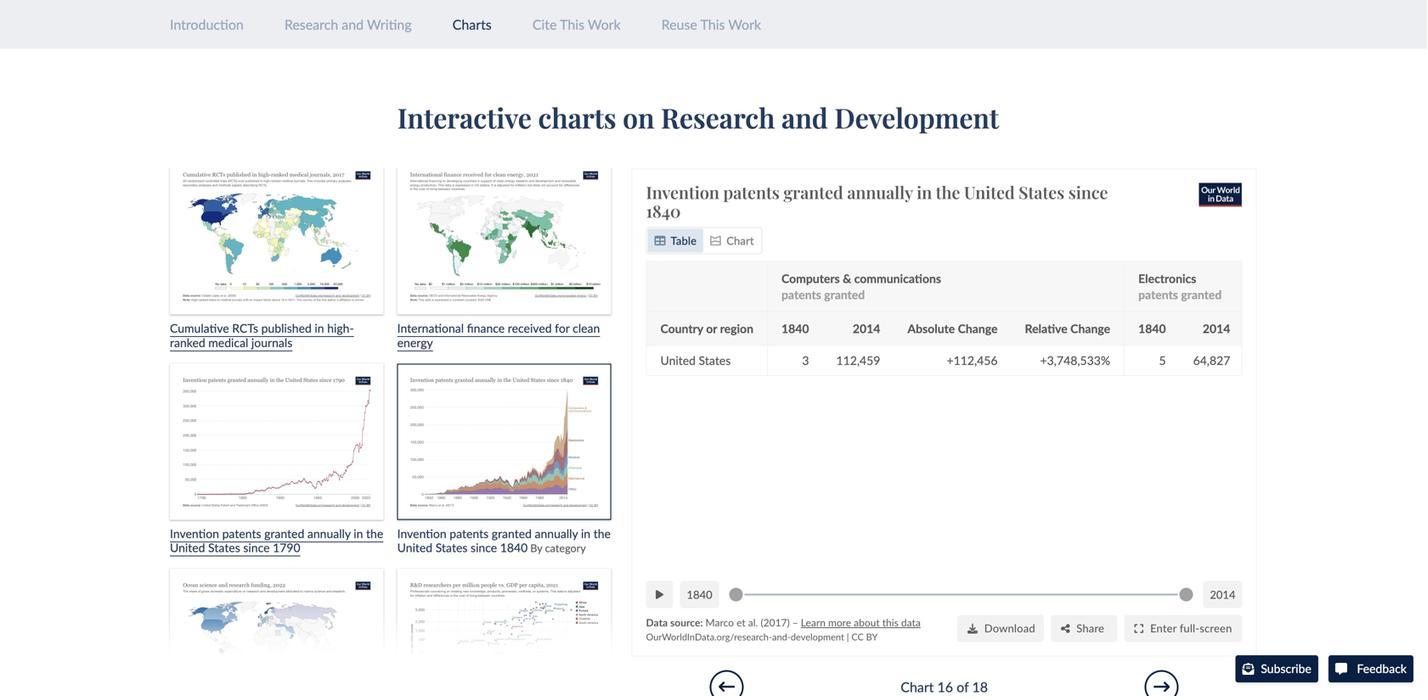 Task type: describe. For each thing, give the bounding box(es) containing it.
message image
[[1336, 664, 1348, 676]]

64,827
[[1194, 353, 1231, 368]]

et
[[737, 617, 746, 629]]

cite this work link
[[533, 16, 621, 33]]

chart
[[901, 679, 934, 696]]

introduction link
[[170, 16, 244, 33]]

1840 up '3' at the bottom right of page
[[782, 322, 810, 336]]

share
[[1077, 622, 1105, 636]]

medical
[[208, 336, 248, 350]]

more
[[829, 617, 852, 629]]

data source: marco et al. (2017) – learn more about this data ourworldindata.org/research-and-development | cc by
[[646, 617, 921, 643]]

table link
[[648, 229, 704, 253]]

chart 16 of 18
[[901, 679, 988, 696]]

2014 up '64,827'
[[1203, 322, 1231, 336]]

enter full-screen button
[[1125, 616, 1243, 643]]

since for invention patents granted annually in the united states since 1840
[[1069, 181, 1109, 203]]

112,459
[[837, 353, 881, 368]]

1840 inside the invention patents granted annually in the united states since 1840
[[646, 200, 681, 222]]

about
[[854, 617, 880, 629]]

granted for invention patents granted annually in the united states since 1840
[[784, 181, 844, 203]]

play image
[[656, 590, 664, 600]]

1 horizontal spatial research
[[661, 99, 775, 135]]

cite
[[533, 16, 557, 33]]

reuse this work link
[[662, 16, 761, 33]]

–
[[793, 617, 799, 629]]

this for reuse
[[701, 16, 725, 33]]

download
[[985, 622, 1036, 636]]

ourworldindata.org/research-
[[646, 632, 773, 643]]

change for relative change
[[1071, 322, 1111, 336]]

this for cite
[[560, 16, 585, 33]]

country or region
[[661, 322, 754, 336]]

1840 up 5
[[1139, 322, 1167, 336]]

invention for invention patents granted annually in the united states since 1840
[[646, 181, 720, 203]]

change for absolute change
[[958, 322, 998, 336]]

research and writing link
[[285, 16, 412, 33]]

share button
[[1051, 616, 1118, 643]]

interactive
[[398, 99, 532, 135]]

2014 up screen in the bottom right of the page
[[1211, 588, 1236, 602]]

for
[[555, 321, 570, 336]]

by
[[867, 632, 878, 643]]

international
[[397, 321, 464, 336]]

ranked
[[170, 336, 205, 350]]

+3,748,533%
[[1041, 353, 1111, 368]]

work for reuse this work
[[729, 16, 761, 33]]

charts
[[453, 16, 492, 33]]

chart
[[727, 234, 755, 248]]

1840 up 'source:'
[[687, 588, 713, 602]]

0 horizontal spatial research
[[285, 16, 338, 33]]

communications
[[855, 271, 942, 286]]

energy
[[397, 336, 433, 350]]

absolute
[[908, 322, 955, 336]]

electronics patents granted
[[1139, 271, 1222, 302]]

al.
[[749, 617, 758, 629]]

enter
[[1151, 622, 1177, 636]]

country
[[661, 322, 704, 336]]

screen
[[1200, 622, 1233, 636]]

in for invention patents granted annually in the united states since 1840
[[917, 181, 933, 203]]

states for invention patents granted annually in the united states since 1840
[[1019, 181, 1065, 203]]

cc by link
[[852, 632, 878, 643]]

chart link
[[704, 229, 761, 253]]

annually for 1840
[[848, 181, 913, 203]]

research and writing
[[285, 16, 412, 33]]

data
[[646, 617, 668, 629]]

cite this work
[[533, 16, 621, 33]]

region
[[720, 322, 754, 336]]

writing
[[367, 16, 412, 33]]

learn
[[801, 617, 826, 629]]

18
[[973, 679, 988, 696]]

1 horizontal spatial united
[[661, 353, 696, 368]]

clean
[[573, 321, 600, 336]]

reuse this work
[[662, 16, 761, 33]]

interactive charts on research and development
[[398, 99, 999, 135]]

work for cite this work
[[588, 16, 621, 33]]

data
[[902, 617, 921, 629]]

+112,456
[[947, 353, 998, 368]]

in inside cumulative rcts published in high- ranked medical journals
[[315, 321, 324, 336]]

marco
[[706, 617, 734, 629]]

or
[[706, 322, 718, 336]]

feedback
[[1354, 662, 1407, 677]]

envelope open text image
[[1243, 664, 1255, 676]]

go to previous slide image
[[719, 680, 735, 696]]

enter full-screen
[[1151, 622, 1233, 636]]

|
[[847, 632, 849, 643]]

computers & communications patents granted
[[782, 271, 942, 302]]



Task type: vqa. For each thing, say whether or not it's contained in the screenshot.
the whose
no



Task type: locate. For each thing, give the bounding box(es) containing it.
and
[[342, 16, 364, 33], [782, 99, 828, 135]]

invention for invention patents granted annually in the united states since 1790
[[170, 527, 219, 541]]

cc
[[852, 632, 864, 643]]

0 vertical spatial the
[[936, 181, 961, 203]]

granted inside the invention patents granted annually in the united states since 1840
[[784, 181, 844, 203]]

electronics
[[1139, 271, 1197, 286]]

1 horizontal spatial annually
[[848, 181, 913, 203]]

source:
[[671, 617, 703, 629]]

finance
[[467, 321, 505, 336]]

(2017)
[[761, 617, 790, 629]]

annually
[[848, 181, 913, 203], [308, 527, 351, 541]]

charts
[[538, 99, 617, 135]]

2 this from the left
[[701, 16, 725, 33]]

patents inside 'electronics patents granted'
[[1139, 288, 1179, 302]]

this right cite
[[560, 16, 585, 33]]

invention patents granted annually in the united states since 1840
[[646, 181, 1109, 222]]

in down development in the right top of the page
[[917, 181, 933, 203]]

united for invention patents granted annually in the united states since 1840
[[965, 181, 1015, 203]]

reuse
[[662, 16, 698, 33]]

introduction
[[170, 16, 244, 33]]

1 work from the left
[[588, 16, 621, 33]]

of
[[957, 679, 969, 696]]

invention
[[646, 181, 720, 203], [170, 527, 219, 541]]

0 horizontal spatial invention
[[170, 527, 219, 541]]

the for invention patents granted annually in the united states since 1840
[[936, 181, 961, 203]]

ourworldindata.org/research-and-development link
[[646, 632, 845, 643]]

states
[[1019, 181, 1065, 203], [699, 353, 731, 368], [208, 541, 240, 555]]

in
[[917, 181, 933, 203], [315, 321, 324, 336], [354, 527, 363, 541]]

0 horizontal spatial since
[[243, 541, 270, 555]]

in for invention patents granted annually in the united states since 1790
[[354, 527, 363, 541]]

1 vertical spatial invention
[[170, 527, 219, 541]]

patents up chart
[[724, 181, 780, 203]]

go to next slide image
[[1154, 680, 1170, 696]]

subscribe
[[1261, 662, 1312, 677]]

states inside the invention patents granted annually in the united states since 1840
[[1019, 181, 1065, 203]]

relative
[[1025, 322, 1068, 336]]

1 vertical spatial research
[[661, 99, 775, 135]]

invention patents granted annually in the united states since 1790 link
[[170, 364, 384, 555]]

the inside invention patents granted annually in the united states since 1790
[[366, 527, 383, 541]]

and-
[[773, 632, 791, 643]]

development
[[791, 632, 845, 643]]

0 horizontal spatial in
[[315, 321, 324, 336]]

0 horizontal spatial work
[[588, 16, 621, 33]]

in left high-
[[315, 321, 324, 336]]

3
[[803, 353, 810, 368]]

1 horizontal spatial since
[[1069, 181, 1109, 203]]

united for invention patents granted annually in the united states since 1790
[[170, 541, 205, 555]]

1 vertical spatial the
[[366, 527, 383, 541]]

invention patents granted annually in the united states since 1790
[[170, 527, 383, 555]]

1840 up table icon
[[646, 200, 681, 222]]

2 change from the left
[[1071, 322, 1111, 336]]

1 horizontal spatial change
[[1071, 322, 1111, 336]]

patents for invention patents granted annually in the united states since 1790
[[222, 527, 261, 541]]

0 horizontal spatial annually
[[308, 527, 351, 541]]

2 work from the left
[[729, 16, 761, 33]]

since inside the invention patents granted annually in the united states since 1840
[[1069, 181, 1109, 203]]

on
[[623, 99, 655, 135]]

1 horizontal spatial invention
[[646, 181, 720, 203]]

1 vertical spatial united
[[661, 353, 696, 368]]

in inside the invention patents granted annually in the united states since 1840
[[917, 181, 933, 203]]

0 horizontal spatial this
[[560, 16, 585, 33]]

invention inside invention patents granted annually in the united states since 1790
[[170, 527, 219, 541]]

0 vertical spatial states
[[1019, 181, 1065, 203]]

1 vertical spatial annually
[[308, 527, 351, 541]]

work
[[588, 16, 621, 33], [729, 16, 761, 33]]

0 vertical spatial in
[[917, 181, 933, 203]]

1 horizontal spatial work
[[729, 16, 761, 33]]

relative change
[[1025, 322, 1111, 336]]

0 vertical spatial research
[[285, 16, 338, 33]]

patents down the 'electronics'
[[1139, 288, 1179, 302]]

2 vertical spatial united
[[170, 541, 205, 555]]

1 vertical spatial in
[[315, 321, 324, 336]]

change up "+3,748,533%"
[[1071, 322, 1111, 336]]

international finance received for clean energy link
[[397, 159, 611, 350]]

this
[[560, 16, 585, 33], [701, 16, 725, 33]]

2 horizontal spatial states
[[1019, 181, 1065, 203]]

1 change from the left
[[958, 322, 998, 336]]

1 vertical spatial and
[[782, 99, 828, 135]]

computers
[[782, 271, 840, 286]]

0 horizontal spatial change
[[958, 322, 998, 336]]

charts link
[[453, 16, 492, 33]]

cumulative rcts published in high- ranked medical journals
[[170, 321, 354, 350]]

patents inside "computers & communications patents granted"
[[782, 288, 822, 302]]

expand image
[[1135, 624, 1144, 634]]

since
[[1069, 181, 1109, 203], [243, 541, 270, 555]]

united inside invention patents granted annually in the united states since 1790
[[170, 541, 205, 555]]

annually right 1790
[[308, 527, 351, 541]]

change up +112,456
[[958, 322, 998, 336]]

cumulative rcts published in high- ranked medical journals link
[[170, 159, 384, 350]]

annually inside invention patents granted annually in the united states since 1790
[[308, 527, 351, 541]]

download image
[[968, 624, 978, 634]]

patents
[[724, 181, 780, 203], [782, 288, 822, 302], [1139, 288, 1179, 302], [222, 527, 261, 541]]

full-
[[1180, 622, 1200, 636]]

granted for electronics patents granted
[[1182, 288, 1222, 302]]

2 vertical spatial states
[[208, 541, 240, 555]]

1 vertical spatial states
[[699, 353, 731, 368]]

0 vertical spatial annually
[[848, 181, 913, 203]]

granted for invention patents granted annually in the united states since 1790
[[264, 527, 304, 541]]

united
[[965, 181, 1015, 203], [661, 353, 696, 368], [170, 541, 205, 555]]

the for invention patents granted annually in the united states since 1790
[[366, 527, 383, 541]]

0 vertical spatial since
[[1069, 181, 1109, 203]]

in inside invention patents granted annually in the united states since 1790
[[354, 527, 363, 541]]

download button
[[958, 616, 1044, 643]]

1 this from the left
[[560, 16, 585, 33]]

table
[[671, 234, 697, 248]]

2 horizontal spatial in
[[917, 181, 933, 203]]

0 vertical spatial united
[[965, 181, 1015, 203]]

&
[[843, 271, 852, 286]]

1 horizontal spatial this
[[701, 16, 725, 33]]

high-
[[327, 321, 354, 336]]

this
[[883, 617, 899, 629]]

1 horizontal spatial in
[[354, 527, 363, 541]]

granted inside invention patents granted annually in the united states since 1790
[[264, 527, 304, 541]]

2 horizontal spatial united
[[965, 181, 1015, 203]]

work right cite
[[588, 16, 621, 33]]

table image
[[655, 235, 666, 246]]

2 vertical spatial in
[[354, 527, 363, 541]]

patents for electronics patents granted
[[1139, 288, 1179, 302]]

journals
[[251, 336, 293, 350]]

granted inside 'electronics patents granted'
[[1182, 288, 1222, 302]]

16
[[938, 679, 954, 696]]

research left writing
[[285, 16, 338, 33]]

1 horizontal spatial states
[[699, 353, 731, 368]]

5
[[1160, 353, 1167, 368]]

0 horizontal spatial states
[[208, 541, 240, 555]]

0 vertical spatial invention
[[646, 181, 720, 203]]

change
[[958, 322, 998, 336], [1071, 322, 1111, 336]]

published
[[261, 321, 312, 336]]

0 horizontal spatial the
[[366, 527, 383, 541]]

1840
[[646, 200, 681, 222], [782, 322, 810, 336], [1139, 322, 1167, 336], [687, 588, 713, 602]]

patents for invention patents granted annually in the united states since 1840
[[724, 181, 780, 203]]

the
[[936, 181, 961, 203], [366, 527, 383, 541]]

2014 up 112,459
[[853, 322, 881, 336]]

united inside the invention patents granted annually in the united states since 1840
[[965, 181, 1015, 203]]

annually for 1790
[[308, 527, 351, 541]]

research
[[285, 16, 338, 33], [661, 99, 775, 135]]

granted
[[784, 181, 844, 203], [825, 288, 865, 302], [1182, 288, 1222, 302], [264, 527, 304, 541]]

cumulative
[[170, 321, 229, 336]]

invention inside the invention patents granted annually in the united states since 1840
[[646, 181, 720, 203]]

in right 1790
[[354, 527, 363, 541]]

learn more about this data link
[[801, 617, 921, 629]]

work right reuse on the left top
[[729, 16, 761, 33]]

since inside invention patents granted annually in the united states since 1790
[[243, 541, 270, 555]]

the inside the invention patents granted annually in the united states since 1840
[[936, 181, 961, 203]]

research right on
[[661, 99, 775, 135]]

share nodes image
[[1061, 624, 1070, 634]]

patents down computers
[[782, 288, 822, 302]]

received
[[508, 321, 552, 336]]

states inside invention patents granted annually in the united states since 1790
[[208, 541, 240, 555]]

subscribe button
[[1236, 656, 1319, 683]]

international finance received for clean energy
[[397, 321, 600, 350]]

since for invention patents granted annually in the united states since 1790
[[243, 541, 270, 555]]

0 vertical spatial and
[[342, 16, 364, 33]]

0 horizontal spatial and
[[342, 16, 364, 33]]

rcts
[[232, 321, 258, 336]]

this right reuse on the left top
[[701, 16, 725, 33]]

patents inside invention patents granted annually in the united states since 1790
[[222, 527, 261, 541]]

absolute change
[[908, 322, 998, 336]]

granted inside "computers & communications patents granted"
[[825, 288, 865, 302]]

1 horizontal spatial the
[[936, 181, 961, 203]]

patents left 1790
[[222, 527, 261, 541]]

patents inside the invention patents granted annually in the united states since 1840
[[724, 181, 780, 203]]

1790
[[273, 541, 300, 555]]

feedback button
[[1329, 656, 1414, 683]]

states for invention patents granted annually in the united states since 1790
[[208, 541, 240, 555]]

1 vertical spatial since
[[243, 541, 270, 555]]

annually inside the invention patents granted annually in the united states since 1840
[[848, 181, 913, 203]]

united states
[[661, 353, 731, 368]]

annually down development in the right top of the page
[[848, 181, 913, 203]]

0 horizontal spatial united
[[170, 541, 205, 555]]

1 horizontal spatial and
[[782, 99, 828, 135]]



